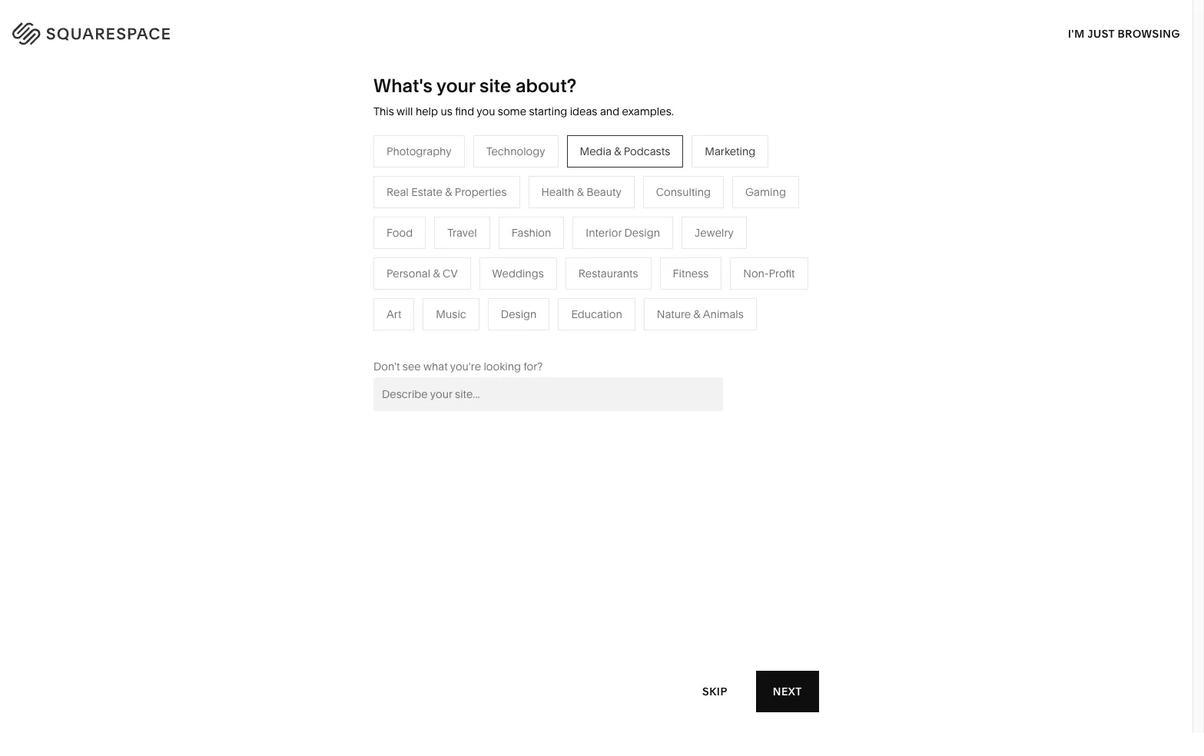Task type: vqa. For each thing, say whether or not it's contained in the screenshot.
Pazari Element
no



Task type: describe. For each thing, give the bounding box(es) containing it.
Photography radio
[[374, 135, 465, 167]]

Marketing radio
[[692, 135, 769, 167]]

real estate & properties inside option
[[387, 185, 507, 199]]

whether
[[763, 91, 813, 106]]

site
[[480, 75, 511, 97]]

looking
[[484, 360, 521, 373]]

entertainment
[[383, 329, 455, 343]]

blog,
[[818, 105, 847, 121]]

design inside radio
[[501, 307, 537, 321]]

squarespace logo image
[[31, 19, 188, 42]]

1 vertical spatial media & podcasts
[[546, 260, 636, 273]]

events link
[[546, 283, 595, 297]]

weddings inside "option"
[[492, 267, 544, 280]]

make
[[48, 83, 149, 131]]

1 vertical spatial weddings
[[546, 306, 597, 320]]

just
[[1088, 27, 1115, 40]]

real estate & properties link
[[546, 329, 681, 343]]

examples.
[[622, 105, 674, 118]]

art
[[387, 307, 402, 321]]

properties inside option
[[455, 185, 507, 199]]

profit
[[769, 267, 795, 280]]

0 vertical spatial nature & animals
[[708, 237, 795, 250]]

i'm just browsing link
[[1068, 12, 1181, 55]]

Travel radio
[[434, 217, 490, 249]]

gaming
[[746, 185, 786, 199]]

yours
[[48, 122, 150, 169]]

non- inside non-profit option
[[744, 267, 769, 280]]

1 horizontal spatial real estate & properties
[[546, 329, 666, 343]]

this
[[374, 105, 394, 118]]

templates
[[879, 120, 938, 135]]

& down home & decor
[[744, 237, 751, 250]]

animals inside option
[[703, 307, 744, 321]]

& inside real estate & properties option
[[445, 185, 452, 199]]

nature & animals inside option
[[657, 307, 744, 321]]

whether you need a portfolio website, an online store, or a personal blog, you can use squarespace's customizable and responsive website templates to get started.
[[763, 91, 1114, 135]]

1 horizontal spatial travel
[[546, 214, 575, 227]]

browsing
[[1118, 27, 1181, 40]]

fitness down the jewelry radio
[[708, 260, 744, 273]]

don't see what you're looking for?
[[374, 360, 543, 373]]

local business
[[383, 260, 459, 273]]

what
[[423, 360, 448, 373]]

Design radio
[[488, 298, 550, 330]]

find
[[455, 105, 474, 118]]

Art radio
[[374, 298, 415, 330]]

& down restaurants 'link'
[[580, 260, 587, 273]]

Food radio
[[374, 217, 426, 249]]

consulting
[[656, 185, 711, 199]]

1 vertical spatial media
[[546, 260, 577, 273]]

interior
[[586, 226, 622, 240]]

make any template yours with ease.
[[48, 83, 407, 169]]

or
[[1080, 91, 1092, 106]]

skip
[[703, 685, 728, 698]]

online
[[1005, 91, 1041, 106]]

with
[[159, 122, 237, 169]]

Real Estate & Properties radio
[[374, 176, 520, 208]]

personal
[[387, 267, 431, 280]]

next button
[[756, 671, 819, 713]]

an
[[988, 91, 1002, 106]]

use
[[898, 105, 919, 121]]

squarespace's
[[922, 105, 1008, 121]]

template
[[233, 83, 398, 131]]

technology
[[486, 144, 545, 158]]

marketing
[[705, 144, 756, 158]]

& inside personal & cv radio
[[433, 267, 440, 280]]

squarespace logo link
[[31, 19, 259, 42]]

fashion inside radio
[[512, 226, 551, 240]]

& right home
[[741, 214, 748, 227]]

travel link
[[546, 214, 591, 227]]

design inside option
[[625, 226, 660, 240]]

Education radio
[[558, 298, 636, 330]]

will
[[397, 105, 413, 118]]

entertainment link
[[383, 329, 470, 343]]

need
[[840, 91, 870, 106]]

don't
[[374, 360, 400, 373]]

fashion link
[[383, 214, 438, 227]]

music
[[436, 307, 466, 321]]

community & non-profits link
[[383, 283, 527, 297]]

what's
[[374, 75, 433, 97]]

responsive
[[763, 120, 828, 135]]

1 vertical spatial food
[[383, 306, 410, 320]]

interior design
[[586, 226, 660, 240]]

professional services link
[[383, 237, 506, 250]]

started.
[[978, 120, 1023, 135]]

weddings link
[[546, 306, 613, 320]]

customizable
[[1011, 105, 1089, 121]]

you inside what's your site about? this will help us find you some starting ideas and examples.
[[477, 105, 495, 118]]

& down education
[[604, 329, 611, 343]]

fitness link
[[708, 260, 759, 273]]

2 horizontal spatial you
[[850, 105, 871, 121]]

0 horizontal spatial non-
[[454, 283, 480, 297]]

cv
[[443, 267, 458, 280]]

next
[[773, 685, 803, 698]]

services
[[448, 237, 491, 250]]

photography
[[387, 144, 452, 158]]

store,
[[1044, 91, 1077, 106]]

business
[[413, 260, 459, 273]]

Personal & CV radio
[[374, 257, 471, 290]]

& inside health & beauty 'option'
[[577, 185, 584, 199]]



Task type: locate. For each thing, give the bounding box(es) containing it.
fashion up professional
[[383, 214, 423, 227]]

nature inside option
[[657, 307, 691, 321]]

properties down education
[[614, 329, 666, 343]]

1 horizontal spatial non-
[[744, 267, 769, 280]]

real estate & properties
[[387, 185, 507, 199], [546, 329, 666, 343]]

animals down fitness link on the right
[[703, 307, 744, 321]]

0 vertical spatial nature
[[708, 237, 742, 250]]

media up events
[[546, 260, 577, 273]]

log
[[1137, 24, 1160, 38]]

Media & Podcasts radio
[[567, 135, 684, 167]]

1 vertical spatial properties
[[614, 329, 666, 343]]

events
[[546, 283, 579, 297]]

Health & Beauty radio
[[529, 176, 635, 208]]

1 vertical spatial podcasts
[[590, 260, 636, 273]]

can
[[874, 105, 895, 121]]

nature & animals down fitness radio
[[657, 307, 744, 321]]

what's your site about? this will help us find you some starting ideas and examples.
[[374, 75, 674, 118]]

1 horizontal spatial design
[[625, 226, 660, 240]]

0 horizontal spatial real
[[387, 185, 409, 199]]

travel down health
[[546, 214, 575, 227]]

log             in link
[[1137, 24, 1174, 38]]

0 vertical spatial non-
[[744, 267, 769, 280]]

health
[[542, 185, 574, 199]]

estate inside option
[[411, 185, 443, 199]]

help
[[416, 105, 438, 118]]

& left cv
[[433, 267, 440, 280]]

1 horizontal spatial animals
[[754, 237, 795, 250]]

website,
[[936, 91, 985, 106]]

decor
[[751, 214, 782, 227]]

0 horizontal spatial real estate & properties
[[387, 185, 507, 199]]

and inside whether you need a portfolio website, an online store, or a personal blog, you can use squarespace's customizable and responsive website templates to get started.
[[1092, 105, 1114, 121]]

professional services
[[383, 237, 491, 250]]

0 horizontal spatial weddings
[[492, 267, 544, 280]]

fitness up nature & animals option
[[673, 267, 709, 280]]

& up the travel option
[[445, 185, 452, 199]]

your
[[437, 75, 475, 97]]

Interior Design radio
[[573, 217, 673, 249]]

a right need
[[873, 91, 880, 106]]

animals
[[754, 237, 795, 250], [703, 307, 744, 321]]

0 horizontal spatial animals
[[703, 307, 744, 321]]

&
[[614, 144, 621, 158], [445, 185, 452, 199], [577, 185, 584, 199], [741, 214, 748, 227], [744, 237, 751, 250], [580, 260, 587, 273], [433, 267, 440, 280], [445, 283, 452, 297], [694, 307, 701, 321], [604, 329, 611, 343]]

Restaurants radio
[[566, 257, 652, 290]]

1 vertical spatial animals
[[703, 307, 744, 321]]

1 horizontal spatial fashion
[[512, 226, 551, 240]]

a right "or"
[[1095, 91, 1102, 106]]

a
[[873, 91, 880, 106], [1095, 91, 1102, 106]]

fashion up "weddings" "option"
[[512, 226, 551, 240]]

community
[[383, 283, 442, 297]]

Technology radio
[[473, 135, 558, 167]]

restaurants down travel link
[[546, 237, 605, 250]]

community & non-profits
[[383, 283, 512, 297]]

food up local
[[387, 226, 413, 240]]

about?
[[516, 75, 577, 97]]

see
[[403, 360, 421, 373]]

nature & animals link
[[708, 237, 810, 250]]

any
[[159, 83, 224, 131]]

to
[[941, 120, 953, 135]]

portfolio
[[883, 91, 933, 106]]

real
[[387, 185, 409, 199], [546, 329, 568, 343]]

profits
[[480, 283, 512, 297]]

local business link
[[383, 260, 474, 273]]

design down profits
[[501, 307, 537, 321]]

media & podcasts up the beauty
[[580, 144, 671, 158]]

animals down decor
[[754, 237, 795, 250]]

estate
[[411, 185, 443, 199], [570, 329, 602, 343]]

website
[[831, 120, 877, 135]]

and inside what's your site about? this will help us find you some starting ideas and examples.
[[600, 105, 620, 118]]

podcasts
[[624, 144, 671, 158], [590, 260, 636, 273]]

1 horizontal spatial nature
[[708, 237, 742, 250]]

beaumont element
[[814, 526, 1144, 733]]

restaurants inside option
[[579, 267, 638, 280]]

real estate & properties down education
[[546, 329, 666, 343]]

and right "or"
[[1092, 105, 1114, 121]]

0 vertical spatial animals
[[754, 237, 795, 250]]

1 vertical spatial estate
[[570, 329, 602, 343]]

media & podcasts down restaurants 'link'
[[546, 260, 636, 273]]

1 vertical spatial real
[[546, 329, 568, 343]]

travel inside option
[[448, 226, 477, 240]]

0 horizontal spatial a
[[873, 91, 880, 106]]

personal & cv
[[387, 267, 458, 280]]

non- down nature & animals link
[[744, 267, 769, 280]]

& up the beauty
[[614, 144, 621, 158]]

nature
[[708, 237, 742, 250], [657, 307, 691, 321]]

1 horizontal spatial you
[[816, 91, 837, 106]]

0 vertical spatial restaurants
[[546, 237, 605, 250]]

starting
[[529, 105, 567, 118]]

0 vertical spatial real
[[387, 185, 409, 199]]

Non-Profit radio
[[731, 257, 808, 290]]

0 vertical spatial food
[[387, 226, 413, 240]]

1 vertical spatial nature
[[657, 307, 691, 321]]

0 vertical spatial real estate & properties
[[387, 185, 507, 199]]

Fitness radio
[[660, 257, 722, 290]]

media up the beauty
[[580, 144, 612, 158]]

0 vertical spatial design
[[625, 226, 660, 240]]

1 horizontal spatial a
[[1095, 91, 1102, 106]]

restaurants link
[[546, 237, 621, 250]]

fitness inside radio
[[673, 267, 709, 280]]

0 horizontal spatial fashion
[[383, 214, 423, 227]]

1 horizontal spatial media
[[580, 144, 612, 158]]

real inside option
[[387, 185, 409, 199]]

restaurants down restaurants 'link'
[[579, 267, 638, 280]]

you're
[[450, 360, 481, 373]]

i'm
[[1068, 27, 1085, 40]]

2 a from the left
[[1095, 91, 1102, 106]]

& right health
[[577, 185, 584, 199]]

weddings down events link
[[546, 306, 597, 320]]

beauty
[[587, 185, 622, 199]]

Fashion radio
[[499, 217, 564, 249]]

estate up fashion link at left
[[411, 185, 443, 199]]

home
[[708, 214, 739, 227]]

0 horizontal spatial properties
[[455, 185, 507, 199]]

0 horizontal spatial travel
[[448, 226, 477, 240]]

media inside radio
[[580, 144, 612, 158]]

travel up cv
[[448, 226, 477, 240]]

you
[[816, 91, 837, 106], [477, 105, 495, 118], [850, 105, 871, 121]]

1 vertical spatial restaurants
[[579, 267, 638, 280]]

real down weddings link
[[546, 329, 568, 343]]

non- down cv
[[454, 283, 480, 297]]

Gaming radio
[[733, 176, 799, 208]]

you left need
[[816, 91, 837, 106]]

podcasts down interior
[[590, 260, 636, 273]]

properties
[[455, 185, 507, 199], [614, 329, 666, 343]]

media & podcasts link
[[546, 260, 651, 273]]

restaurants
[[546, 237, 605, 250], [579, 267, 638, 280]]

1 horizontal spatial and
[[1092, 105, 1114, 121]]

design
[[625, 226, 660, 240], [501, 307, 537, 321]]

real up fashion link at left
[[387, 185, 409, 199]]

media & podcasts inside radio
[[580, 144, 671, 158]]

Nature & Animals radio
[[644, 298, 757, 330]]

0 vertical spatial media & podcasts
[[580, 144, 671, 158]]

non-profit
[[744, 267, 795, 280]]

nature & animals down home & decor "link"
[[708, 237, 795, 250]]

real estate & properties up the travel option
[[387, 185, 507, 199]]

0 horizontal spatial you
[[477, 105, 495, 118]]

food
[[387, 226, 413, 240], [383, 306, 410, 320]]

food down community
[[383, 306, 410, 320]]

estate down weddings link
[[570, 329, 602, 343]]

you right find
[[477, 105, 495, 118]]

Consulting radio
[[643, 176, 724, 208]]

education
[[571, 307, 622, 321]]

Weddings radio
[[479, 257, 557, 290]]

1 a from the left
[[873, 91, 880, 106]]

0 vertical spatial weddings
[[492, 267, 544, 280]]

food link
[[383, 306, 425, 320]]

non-
[[744, 267, 769, 280], [454, 283, 480, 297]]

properties up the travel option
[[455, 185, 507, 199]]

1 vertical spatial non-
[[454, 283, 480, 297]]

get
[[956, 120, 975, 135]]

weddings up profits
[[492, 267, 544, 280]]

& down fitness radio
[[694, 307, 701, 321]]

1 horizontal spatial estate
[[570, 329, 602, 343]]

skip button
[[686, 671, 745, 713]]

degraw element
[[431, 526, 762, 733]]

weddings
[[492, 267, 544, 280], [546, 306, 597, 320]]

personal
[[763, 105, 815, 121]]

1 vertical spatial design
[[501, 307, 537, 321]]

for?
[[524, 360, 543, 373]]

0 horizontal spatial design
[[501, 307, 537, 321]]

Music radio
[[423, 298, 480, 330]]

& inside nature & animals option
[[694, 307, 701, 321]]

0 horizontal spatial nature
[[657, 307, 691, 321]]

1 horizontal spatial properties
[[614, 329, 666, 343]]

& inside the "media & podcasts" radio
[[614, 144, 621, 158]]

0 vertical spatial media
[[580, 144, 612, 158]]

Jewelry radio
[[682, 217, 747, 249]]

ease.
[[246, 122, 343, 169]]

food inside 'option'
[[387, 226, 413, 240]]

jewelry
[[695, 226, 734, 240]]

media & podcasts
[[580, 144, 671, 158], [546, 260, 636, 273]]

0 horizontal spatial estate
[[411, 185, 443, 199]]

some
[[498, 105, 527, 118]]

1 vertical spatial nature & animals
[[657, 307, 744, 321]]

0 horizontal spatial and
[[600, 105, 620, 118]]

degraw image
[[431, 526, 762, 733]]

0 vertical spatial estate
[[411, 185, 443, 199]]

and right ideas
[[600, 105, 620, 118]]

health & beauty
[[542, 185, 622, 199]]

home & decor link
[[708, 214, 797, 227]]

0 vertical spatial properties
[[455, 185, 507, 199]]

design right interior
[[625, 226, 660, 240]]

0 vertical spatial podcasts
[[624, 144, 671, 158]]

1 vertical spatial real estate & properties
[[546, 329, 666, 343]]

1 horizontal spatial real
[[546, 329, 568, 343]]

home & decor
[[708, 214, 782, 227]]

Don't see what you're looking for? field
[[374, 377, 723, 411]]

podcasts inside radio
[[624, 144, 671, 158]]

in
[[1162, 24, 1174, 38]]

and
[[600, 105, 620, 118], [1092, 105, 1114, 121]]

podcasts down the examples.
[[624, 144, 671, 158]]

nature down home
[[708, 237, 742, 250]]

0 horizontal spatial media
[[546, 260, 577, 273]]

1 horizontal spatial weddings
[[546, 306, 597, 320]]

nature down fitness radio
[[657, 307, 691, 321]]

you left can
[[850, 105, 871, 121]]

& down cv
[[445, 283, 452, 297]]

local
[[383, 260, 411, 273]]

log             in
[[1137, 24, 1174, 38]]

beaumont image
[[814, 526, 1144, 733]]



